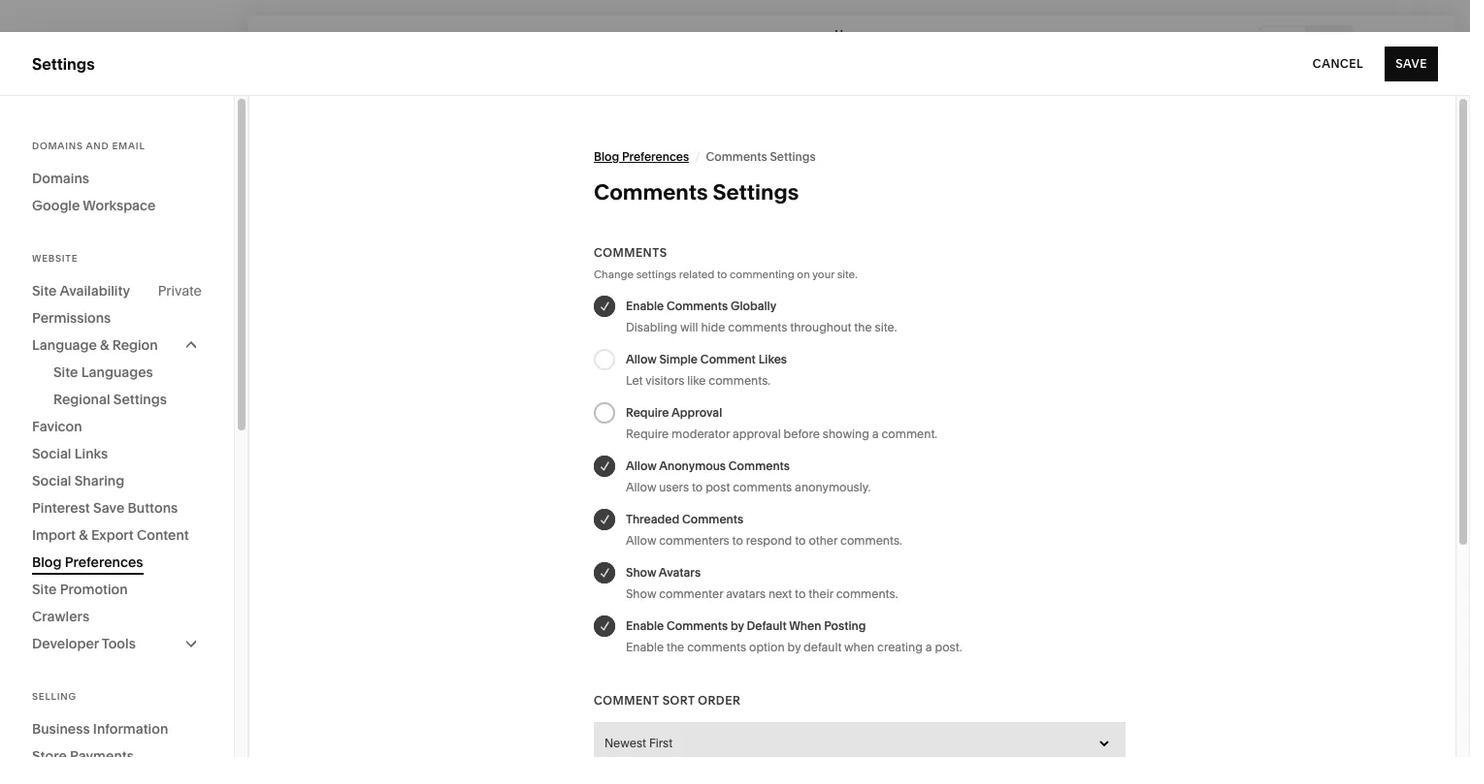 Task type: describe. For each thing, give the bounding box(es) containing it.
globally
[[731, 299, 776, 313]]

workspace
[[83, 197, 156, 214]]

approval
[[672, 406, 722, 420]]

domains link
[[32, 165, 202, 192]]

pinterest
[[32, 500, 90, 517]]

allow simple comment likes let visitors like comments.
[[626, 352, 787, 388]]

a inside require approval require moderator approval before showing a comment.
[[872, 427, 879, 442]]

region
[[112, 337, 158, 354]]

links
[[74, 445, 108, 463]]

posting
[[824, 619, 866, 634]]

asset library
[[32, 505, 129, 524]]

help
[[32, 575, 67, 594]]

12/8/2023.
[[928, 722, 995, 740]]

& inside language & region dropdown button
[[100, 337, 109, 354]]

approval
[[733, 427, 781, 442]]

avatars
[[659, 566, 701, 580]]

domains and email
[[32, 141, 145, 151]]

subscribe
[[1100, 723, 1169, 738]]

threaded comments allow commenters to respond to other comments.
[[626, 512, 902, 548]]

comments down /
[[594, 180, 708, 206]]

default
[[747, 619, 787, 634]]

option
[[749, 640, 785, 655]]

analytics link
[[32, 259, 215, 282]]

developer tools button
[[32, 631, 202, 658]]

will
[[680, 320, 698, 335]]

business
[[32, 721, 90, 738]]

0 horizontal spatial by
[[731, 619, 744, 634]]

domains for and
[[32, 141, 83, 151]]

site languages link
[[53, 359, 202, 386]]

comments. for threaded comments allow commenters to respond to other comments.
[[840, 534, 902, 548]]

1 require from the top
[[626, 406, 669, 420]]

tara schultz
[[77, 638, 144, 653]]

2 social from the top
[[32, 473, 71, 490]]

disabling
[[626, 320, 678, 335]]

social sharing link
[[32, 468, 202, 495]]

marketing
[[32, 190, 107, 210]]

order
[[698, 694, 741, 708]]

availability
[[60, 282, 130, 300]]

save button
[[1385, 46, 1438, 81]]

home
[[835, 27, 868, 41]]

settings up the domains and email at top left
[[32, 54, 95, 73]]

comments. for show avatars show commenter avatars next to their comments.
[[836, 587, 898, 602]]

let
[[626, 374, 643, 388]]

next
[[768, 587, 792, 602]]

comments right /
[[706, 149, 767, 164]]

/
[[695, 149, 700, 164]]

3 allow from the top
[[626, 480, 656, 495]]

developer
[[32, 636, 99, 653]]

on
[[797, 268, 810, 281]]

languages
[[81, 364, 153, 381]]

1 horizontal spatial blog
[[594, 149, 619, 164]]

information
[[93, 721, 168, 738]]

tools
[[102, 636, 136, 653]]

offer
[[998, 722, 1030, 740]]

asset
[[32, 505, 74, 524]]

comments change settings related to commenting on your site.
[[594, 246, 857, 281]]

site for site languages regional settings
[[53, 364, 78, 381]]

before
[[784, 427, 820, 442]]

simple
[[659, 352, 698, 367]]

2 selling from the top
[[32, 692, 77, 703]]

sort
[[662, 694, 695, 708]]

cancel
[[1313, 56, 1364, 70]]

language & region
[[32, 337, 158, 354]]

require approval require moderator approval before showing a comment.
[[626, 406, 937, 442]]

0 vertical spatial preferences
[[622, 149, 689, 164]]

3 enable from the top
[[626, 640, 664, 655]]

1 vertical spatial preferences
[[65, 554, 143, 572]]

settings link
[[32, 539, 215, 562]]

avatars
[[726, 587, 766, 602]]

settings down asset
[[32, 540, 93, 559]]

regional
[[53, 391, 110, 409]]

permissions link
[[32, 305, 202, 332]]

throughout
[[790, 320, 851, 335]]

off
[[480, 722, 496, 740]]

import
[[32, 527, 76, 544]]

language & region button
[[32, 332, 202, 359]]

moderator
[[672, 427, 730, 442]]

favicon social links social sharing pinterest save buttons import & export content
[[32, 418, 189, 544]]

help link
[[32, 574, 67, 595]]

2 allow from the top
[[626, 459, 657, 474]]

comments inside the enable comments globally disabling will hide comments throughout the site.
[[728, 320, 787, 335]]

site availability
[[32, 282, 130, 300]]

settings inside site languages regional settings
[[113, 391, 167, 409]]

anonymous
[[659, 459, 726, 474]]

for a limited time, take 20% off any new website plan. use code w12ctake20 at checkout. expires 12/8/2023. offer terms.
[[301, 722, 1074, 740]]

enable for enable comments by default when posting
[[626, 619, 664, 634]]

business information link
[[32, 716, 202, 743]]

anonymously.
[[795, 480, 871, 495]]

to inside show avatars show commenter avatars next to their comments.
[[795, 587, 806, 602]]

change
[[594, 268, 634, 281]]

website
[[555, 722, 605, 740]]

favicon
[[32, 418, 82, 436]]

enable for enable comments globally
[[626, 299, 664, 313]]

favicon link
[[32, 413, 202, 441]]

default
[[804, 640, 842, 655]]

enable comments globally disabling will hide comments throughout the site.
[[626, 299, 897, 335]]

0 horizontal spatial blog preferences link
[[32, 549, 202, 576]]

newest
[[605, 737, 646, 751]]

take
[[419, 722, 446, 740]]

use
[[643, 722, 668, 740]]

comment inside allow simple comment likes let visitors like comments.
[[700, 352, 756, 367]]

show avatars show commenter avatars next to their comments.
[[626, 566, 898, 602]]

selling link
[[32, 154, 215, 178]]

their
[[809, 587, 833, 602]]

domains google workspace
[[32, 170, 156, 214]]

1 show from the top
[[626, 566, 656, 580]]



Task type: locate. For each thing, give the bounding box(es) containing it.
0 horizontal spatial blog preferences
[[32, 554, 143, 572]]

1 horizontal spatial site.
[[875, 320, 897, 335]]

1 horizontal spatial blog preferences
[[594, 149, 689, 164]]

developer tools
[[32, 636, 136, 653]]

preferences down export on the bottom left of the page
[[65, 554, 143, 572]]

to inside comments change settings related to commenting on your site.
[[717, 268, 727, 281]]

comment down hide
[[700, 352, 756, 367]]

developer tools link
[[32, 631, 202, 658]]

comments down commenter
[[667, 619, 728, 634]]

acuity scheduling link
[[32, 294, 215, 317]]

1 vertical spatial website
[[32, 253, 78, 264]]

post.
[[935, 640, 962, 655]]

require down the let
[[626, 406, 669, 420]]

1 vertical spatial social
[[32, 473, 71, 490]]

marketing link
[[32, 189, 215, 213]]

a right showing
[[872, 427, 879, 442]]

comments. inside allow simple comment likes let visitors like comments.
[[709, 374, 770, 388]]

1 vertical spatial enable
[[626, 619, 664, 634]]

1 horizontal spatial a
[[872, 427, 879, 442]]

1 vertical spatial blog preferences link
[[32, 549, 202, 576]]

0 horizontal spatial comment
[[594, 694, 659, 708]]

comments down globally
[[728, 320, 787, 335]]

the inside "enable comments by default when posting enable the comments option by default when creating a post."
[[667, 640, 684, 655]]

0 horizontal spatial blog
[[32, 554, 62, 572]]

blog preferences link
[[594, 140, 689, 175], [32, 549, 202, 576]]

allow up the let
[[626, 352, 657, 367]]

website link
[[32, 119, 215, 143]]

users
[[659, 480, 689, 495]]

save inside favicon social links social sharing pinterest save buttons import & export content
[[93, 500, 124, 517]]

1 vertical spatial comments
[[733, 480, 792, 495]]

1 vertical spatial require
[[626, 427, 669, 442]]

site up crawlers
[[32, 581, 57, 599]]

threaded
[[626, 512, 679, 527]]

comments up will
[[667, 299, 728, 313]]

tab list
[[1261, 27, 1351, 58]]

2 enable from the top
[[626, 619, 664, 634]]

w12ctake20
[[707, 722, 793, 740]]

social
[[32, 445, 71, 463], [32, 473, 71, 490]]

comments. right 'other'
[[840, 534, 902, 548]]

to left post
[[692, 480, 703, 495]]

comments inside comments change settings related to commenting on your site.
[[594, 246, 667, 260]]

0 horizontal spatial preferences
[[65, 554, 143, 572]]

a left "post."
[[926, 640, 932, 655]]

site promotion link
[[32, 576, 202, 604]]

blog preferences link left /
[[594, 140, 689, 175]]

1 horizontal spatial comment
[[700, 352, 756, 367]]

import & export content link
[[32, 522, 202, 549]]

scheduling
[[83, 295, 166, 314]]

1 vertical spatial &
[[79, 527, 88, 544]]

2 vertical spatial comments.
[[836, 587, 898, 602]]

comment up the plan.
[[594, 694, 659, 708]]

2 website from the top
[[32, 253, 78, 264]]

domains inside domains google workspace
[[32, 170, 89, 187]]

a inside "enable comments by default when posting enable the comments option by default when creating a post."
[[926, 640, 932, 655]]

comments up commenters
[[682, 512, 743, 527]]

comments inside allow anonymous comments allow users to post comments anonymously.
[[729, 459, 790, 474]]

hide
[[701, 320, 725, 335]]

settings right /
[[770, 149, 816, 164]]

site inside site promotion crawlers
[[32, 581, 57, 599]]

blog preferences link down export on the bottom left of the page
[[32, 549, 202, 576]]

website up site availability
[[32, 253, 78, 264]]

1 vertical spatial show
[[626, 587, 656, 602]]

acuity scheduling
[[32, 295, 166, 314]]

save inside button
[[1396, 56, 1427, 70]]

creating
[[877, 640, 923, 655]]

site.
[[837, 268, 857, 281], [875, 320, 897, 335]]

checkout.
[[811, 722, 874, 740]]

selling down the domains and email at top left
[[32, 155, 82, 175]]

email
[[112, 141, 145, 151]]

blog left /
[[594, 149, 619, 164]]

site. inside comments change settings related to commenting on your site.
[[837, 268, 857, 281]]

comments inside "enable comments by default when posting enable the comments option by default when creating a post."
[[687, 640, 746, 655]]

comments inside threaded comments allow commenters to respond to other comments.
[[682, 512, 743, 527]]

enable
[[626, 299, 664, 313], [626, 619, 664, 634], [626, 640, 664, 655]]

2 vertical spatial comments
[[687, 640, 746, 655]]

2 require from the top
[[626, 427, 669, 442]]

1 vertical spatial save
[[93, 500, 124, 517]]

comments inside the enable comments globally disabling will hide comments throughout the site.
[[667, 299, 728, 313]]

2 vertical spatial a
[[325, 722, 333, 740]]

by down when
[[787, 640, 801, 655]]

site for site availability
[[32, 282, 57, 300]]

save
[[1396, 56, 1427, 70], [93, 500, 124, 517]]

to left 'other'
[[795, 534, 806, 548]]

time,
[[383, 722, 415, 740]]

private
[[158, 282, 202, 300]]

respond
[[746, 534, 792, 548]]

asset library link
[[32, 504, 215, 527]]

0 vertical spatial the
[[854, 320, 872, 335]]

show left avatars
[[626, 566, 656, 580]]

allow left users
[[626, 480, 656, 495]]

allow anonymous comments allow users to post comments anonymously.
[[626, 459, 871, 495]]

to inside allow anonymous comments allow users to post comments anonymously.
[[692, 480, 703, 495]]

1 vertical spatial site.
[[875, 320, 897, 335]]

1 vertical spatial the
[[667, 640, 684, 655]]

comments left option
[[687, 640, 746, 655]]

acuity
[[32, 295, 79, 314]]

2 domains from the top
[[32, 170, 89, 187]]

code
[[671, 722, 704, 740]]

0 vertical spatial show
[[626, 566, 656, 580]]

blog preferences up promotion
[[32, 554, 143, 572]]

tara schultz button
[[29, 635, 215, 672]]

permissions
[[32, 310, 111, 327]]

2 vertical spatial site
[[32, 581, 57, 599]]

when
[[844, 640, 874, 655]]

to
[[717, 268, 727, 281], [692, 480, 703, 495], [732, 534, 743, 548], [795, 534, 806, 548], [795, 587, 806, 602]]

comments up threaded comments allow commenters to respond to other comments.
[[733, 480, 792, 495]]

comments. inside threaded comments allow commenters to respond to other comments.
[[840, 534, 902, 548]]

0 vertical spatial blog
[[594, 149, 619, 164]]

1 allow from the top
[[626, 352, 657, 367]]

1 horizontal spatial save
[[1396, 56, 1427, 70]]

other
[[809, 534, 838, 548]]

site. right your
[[837, 268, 857, 281]]

1 horizontal spatial the
[[854, 320, 872, 335]]

comment.
[[882, 427, 937, 442]]

visitors
[[645, 374, 684, 388]]

0 horizontal spatial site.
[[837, 268, 857, 281]]

enable inside the enable comments globally disabling will hide comments throughout the site.
[[626, 299, 664, 313]]

1 horizontal spatial by
[[787, 640, 801, 655]]

first
[[649, 737, 673, 751]]

selling inside selling link
[[32, 155, 82, 175]]

crawlers
[[32, 608, 89, 626]]

1 website from the top
[[32, 120, 93, 140]]

settings down site languages link
[[113, 391, 167, 409]]

domains left and
[[32, 141, 83, 151]]

comments inside allow anonymous comments allow users to post comments anonymously.
[[733, 480, 792, 495]]

tara
[[77, 638, 101, 653]]

settings down the / comments settings
[[713, 180, 799, 206]]

1 vertical spatial domains
[[32, 170, 89, 187]]

0 vertical spatial blog preferences
[[594, 149, 689, 164]]

site down language
[[53, 364, 78, 381]]

site. inside the enable comments globally disabling will hide comments throughout the site.
[[875, 320, 897, 335]]

0 vertical spatial comments.
[[709, 374, 770, 388]]

site down analytics
[[32, 282, 57, 300]]

by left default
[[731, 619, 744, 634]]

1 vertical spatial site
[[53, 364, 78, 381]]

comments. up posting
[[836, 587, 898, 602]]

sharing
[[74, 473, 124, 490]]

commenters
[[659, 534, 729, 548]]

0 horizontal spatial save
[[93, 500, 124, 517]]

buttons
[[128, 500, 178, 517]]

comments. inside show avatars show commenter avatars next to their comments.
[[836, 587, 898, 602]]

related
[[679, 268, 715, 281]]

comment sort order
[[594, 694, 741, 708]]

0 horizontal spatial &
[[79, 527, 88, 544]]

2 vertical spatial enable
[[626, 640, 664, 655]]

1 social from the top
[[32, 445, 71, 463]]

0 vertical spatial require
[[626, 406, 669, 420]]

2 horizontal spatial a
[[926, 640, 932, 655]]

enable up disabling
[[626, 299, 664, 313]]

website up the domains and email at top left
[[32, 120, 93, 140]]

1 horizontal spatial blog preferences link
[[594, 140, 689, 175]]

& down asset library
[[79, 527, 88, 544]]

4 allow from the top
[[626, 534, 656, 548]]

0 vertical spatial blog preferences link
[[594, 140, 689, 175]]

blog preferences
[[594, 149, 689, 164], [32, 554, 143, 572]]

1 horizontal spatial &
[[100, 337, 109, 354]]

preferences left /
[[622, 149, 689, 164]]

0 vertical spatial domains
[[32, 141, 83, 151]]

0 vertical spatial comment
[[700, 352, 756, 367]]

save right cancel
[[1396, 56, 1427, 70]]

to left respond
[[732, 534, 743, 548]]

site inside site languages regional settings
[[53, 364, 78, 381]]

any
[[499, 722, 522, 740]]

pinterest save buttons link
[[32, 495, 202, 522]]

comments up the change at left top
[[594, 246, 667, 260]]

for
[[301, 722, 322, 740]]

language
[[32, 337, 97, 354]]

1 vertical spatial blog preferences
[[32, 554, 143, 572]]

0 vertical spatial comments
[[728, 320, 787, 335]]

1 selling from the top
[[32, 155, 82, 175]]

the up the sort
[[667, 640, 684, 655]]

0 vertical spatial by
[[731, 619, 744, 634]]

regional settings link
[[53, 386, 202, 413]]

the right throughout
[[854, 320, 872, 335]]

& down permissions link
[[100, 337, 109, 354]]

1 vertical spatial a
[[926, 640, 932, 655]]

promotion
[[60, 581, 128, 599]]

1 horizontal spatial preferences
[[622, 149, 689, 164]]

settings
[[636, 268, 676, 281]]

0 vertical spatial social
[[32, 445, 71, 463]]

0 vertical spatial selling
[[32, 155, 82, 175]]

1 vertical spatial comment
[[594, 694, 659, 708]]

1 vertical spatial comments.
[[840, 534, 902, 548]]

comment
[[700, 352, 756, 367], [594, 694, 659, 708]]

enable up comment sort order
[[626, 640, 664, 655]]

crawlers link
[[32, 604, 202, 631]]

0 horizontal spatial a
[[325, 722, 333, 740]]

1 vertical spatial by
[[787, 640, 801, 655]]

blog up the help link
[[32, 554, 62, 572]]

&
[[100, 337, 109, 354], [79, 527, 88, 544]]

0 vertical spatial a
[[872, 427, 879, 442]]

social links link
[[32, 441, 202, 468]]

the inside the enable comments globally disabling will hide comments throughout the site.
[[854, 320, 872, 335]]

domains up marketing
[[32, 170, 89, 187]]

1 enable from the top
[[626, 299, 664, 313]]

domains for google
[[32, 170, 89, 187]]

0 horizontal spatial the
[[667, 640, 684, 655]]

allow inside threaded comments allow commenters to respond to other comments.
[[626, 534, 656, 548]]

showing
[[823, 427, 869, 442]]

google
[[32, 197, 80, 214]]

site. right throughout
[[875, 320, 897, 335]]

analytics
[[32, 260, 100, 279]]

enable comments by default when posting enable the comments option by default when creating a post.
[[626, 619, 962, 655]]

website
[[32, 120, 93, 140], [32, 253, 78, 264]]

library
[[78, 505, 129, 524]]

allow inside allow simple comment likes let visitors like comments.
[[626, 352, 657, 367]]

0 vertical spatial site.
[[837, 268, 857, 281]]

site for site promotion crawlers
[[32, 581, 57, 599]]

0 vertical spatial save
[[1396, 56, 1427, 70]]

selling up business
[[32, 692, 77, 703]]

0 vertical spatial site
[[32, 282, 57, 300]]

comments. down likes
[[709, 374, 770, 388]]

a right the for at the left
[[325, 722, 333, 740]]

comments inside "enable comments by default when posting enable the comments option by default when creating a post."
[[667, 619, 728, 634]]

2 show from the top
[[626, 587, 656, 602]]

social up pinterest
[[32, 473, 71, 490]]

0 vertical spatial enable
[[626, 299, 664, 313]]

to right related at the left of the page
[[717, 268, 727, 281]]

to right "next"
[[795, 587, 806, 602]]

require
[[626, 406, 669, 420], [626, 427, 669, 442]]

google workspace link
[[32, 192, 202, 219]]

1 vertical spatial selling
[[32, 692, 77, 703]]

save up export on the bottom left of the page
[[93, 500, 124, 517]]

enable down commenter
[[626, 619, 664, 634]]

your
[[812, 268, 835, 281]]

1 domains from the top
[[32, 141, 83, 151]]

when
[[789, 619, 821, 634]]

1 vertical spatial blog
[[32, 554, 62, 572]]

comments down approval
[[729, 459, 790, 474]]

terms.
[[1033, 722, 1074, 740]]

allow down threaded
[[626, 534, 656, 548]]

business information
[[32, 721, 168, 738]]

0 vertical spatial website
[[32, 120, 93, 140]]

show left commenter
[[626, 587, 656, 602]]

0 vertical spatial &
[[100, 337, 109, 354]]

allow left the anonymous
[[626, 459, 657, 474]]

& inside favicon social links social sharing pinterest save buttons import & export content
[[79, 527, 88, 544]]

social down favicon
[[32, 445, 71, 463]]

require left the 'moderator'
[[626, 427, 669, 442]]

blog preferences left /
[[594, 149, 689, 164]]

likes
[[758, 352, 787, 367]]



Task type: vqa. For each thing, say whether or not it's contained in the screenshot.
by
yes



